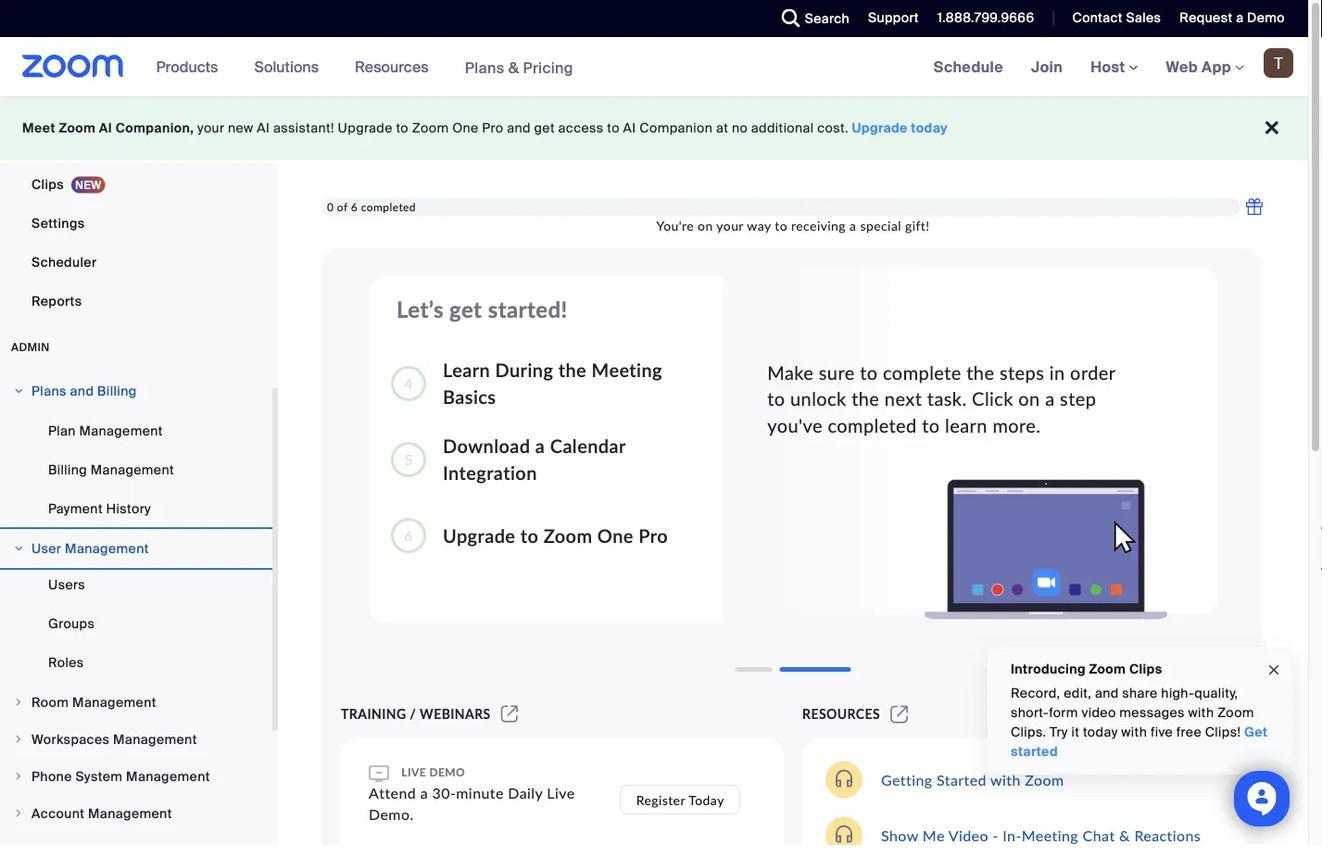 Task type: vqa. For each thing, say whether or not it's contained in the screenshot.
Room Management Management
yes



Task type: locate. For each thing, give the bounding box(es) containing it.
1 horizontal spatial completed
[[828, 414, 917, 437]]

0 vertical spatial completed
[[361, 200, 416, 213]]

form
[[1049, 704, 1078, 721]]

management down the phone system management menu item
[[88, 805, 172, 822]]

0 vertical spatial plans
[[465, 58, 505, 77]]

on
[[698, 218, 713, 233], [1019, 388, 1040, 410]]

right image left account
[[13, 808, 24, 819]]

you're on your way to receiving a special gift!
[[657, 218, 930, 233]]

side navigation navigation
[[0, 0, 278, 845]]

and
[[507, 120, 531, 137], [70, 382, 94, 399], [1095, 685, 1119, 702]]

a left calendar
[[535, 435, 545, 457]]

to down make
[[767, 388, 785, 410]]

right image left workspaces
[[13, 734, 24, 745]]

2 horizontal spatial upgrade
[[852, 120, 908, 137]]

6 down 5
[[404, 526, 413, 544]]

0 vertical spatial pro
[[482, 120, 504, 137]]

to down the integration on the bottom left
[[521, 524, 539, 547]]

record,
[[1011, 685, 1060, 702]]

today
[[911, 120, 948, 137], [1083, 724, 1118, 741]]

0 horizontal spatial and
[[70, 382, 94, 399]]

plans
[[465, 58, 505, 77], [32, 382, 67, 399]]

1 horizontal spatial get
[[534, 120, 555, 137]]

window new image
[[498, 706, 521, 722], [888, 706, 911, 722]]

1 vertical spatial billing
[[48, 461, 87, 478]]

0 horizontal spatial today
[[911, 120, 948, 137]]

recordings link
[[0, 127, 272, 164]]

complete
[[883, 361, 962, 384]]

get left 'access'
[[534, 120, 555, 137]]

1 vertical spatial clips
[[1129, 660, 1162, 677]]

ai left companion,
[[99, 120, 112, 137]]

right image inside user management menu item
[[13, 543, 24, 554]]

management down workspaces management menu item
[[126, 768, 210, 785]]

1 horizontal spatial your
[[717, 218, 744, 233]]

meet zoom ai companion, footer
[[0, 96, 1308, 160]]

products
[[156, 57, 218, 76]]

clips up settings
[[32, 176, 64, 193]]

training
[[341, 706, 406, 722]]

user management
[[32, 540, 149, 557]]

a left special
[[850, 218, 857, 233]]

right image for room management
[[13, 697, 24, 708]]

started
[[1011, 743, 1058, 760]]

request a demo link
[[1166, 0, 1308, 37], [1180, 9, 1285, 26]]

edit,
[[1064, 685, 1092, 702]]

1 horizontal spatial with
[[1121, 724, 1147, 741]]

zoom down download a calendar integration
[[544, 524, 592, 547]]

0 vertical spatial clips
[[32, 176, 64, 193]]

4 right image from the top
[[13, 771, 24, 782]]

right image inside workspaces management menu item
[[13, 734, 24, 745]]

with up free at the right of page
[[1188, 704, 1214, 721]]

introducing
[[1011, 660, 1086, 677]]

pro
[[482, 120, 504, 137], [639, 524, 668, 547]]

1 vertical spatial &
[[1119, 826, 1130, 844]]

the up click in the top right of the page
[[967, 361, 995, 384]]

get right let's
[[449, 296, 482, 322]]

management down payment history
[[65, 540, 149, 557]]

a left 30-
[[420, 783, 428, 801]]

1 horizontal spatial one
[[597, 524, 634, 547]]

billing up plan management
[[97, 382, 137, 399]]

0 horizontal spatial window new image
[[498, 706, 521, 722]]

6
[[351, 200, 358, 213], [404, 526, 413, 544]]

management for account management
[[88, 805, 172, 822]]

right image inside room management menu item
[[13, 697, 24, 708]]

meetings navigation
[[920, 37, 1308, 98]]

plans inside product information navigation
[[465, 58, 505, 77]]

1 horizontal spatial window new image
[[888, 706, 911, 722]]

right image inside account management menu item
[[13, 808, 24, 819]]

with down started
[[991, 770, 1021, 789]]

on down steps
[[1019, 388, 1040, 410]]

web
[[1166, 57, 1198, 76]]

plans up plan
[[32, 382, 67, 399]]

phone
[[32, 768, 72, 785]]

0 horizontal spatial with
[[991, 770, 1021, 789]]

user management menu item
[[0, 531, 272, 566]]

window new image right resources
[[888, 706, 911, 722]]

today down schedule link
[[911, 120, 948, 137]]

right image for user management
[[13, 543, 24, 554]]

0 vertical spatial with
[[1188, 704, 1214, 721]]

zoom down resources dropdown button
[[412, 120, 449, 137]]

and inside the record, edit, and share high-quality, short-form video messages with zoom clips. try it today with five free clips!
[[1095, 685, 1119, 702]]

clips!
[[1205, 724, 1241, 741]]

0 horizontal spatial get
[[449, 296, 482, 322]]

on right you're at top
[[698, 218, 713, 233]]

2 vertical spatial with
[[991, 770, 1021, 789]]

1 vertical spatial today
[[1083, 724, 1118, 741]]

2 horizontal spatial the
[[967, 361, 995, 384]]

upgrade down product information navigation
[[338, 120, 393, 137]]

demo.
[[369, 805, 414, 823]]

banner containing products
[[0, 37, 1308, 98]]

plans up meet zoom ai companion, your new ai assistant! upgrade to zoom one pro and get access to ai companion at no additional cost. upgrade today
[[465, 58, 505, 77]]

0 horizontal spatial the
[[558, 359, 587, 381]]

get inside the meet zoom ai companion, footer
[[534, 120, 555, 137]]

let's
[[397, 296, 444, 322]]

contact sales link
[[1059, 0, 1166, 37], [1072, 9, 1161, 26]]

solutions
[[254, 57, 319, 76]]

zoom right meet in the left top of the page
[[59, 120, 96, 137]]

/
[[410, 706, 416, 722]]

1 vertical spatial one
[[597, 524, 634, 547]]

learn
[[945, 414, 988, 437]]

1 vertical spatial 6
[[404, 526, 413, 544]]

zoom up clips!
[[1218, 704, 1254, 721]]

1 horizontal spatial ai
[[257, 120, 270, 137]]

right image left user
[[13, 543, 24, 554]]

1 horizontal spatial and
[[507, 120, 531, 137]]

2 horizontal spatial with
[[1188, 704, 1214, 721]]

groups link
[[0, 605, 272, 642]]

1 horizontal spatial today
[[1083, 724, 1118, 741]]

steps
[[1000, 361, 1044, 384]]

0 horizontal spatial on
[[698, 218, 713, 233]]

admin
[[11, 340, 50, 354]]

2 horizontal spatial and
[[1095, 685, 1119, 702]]

1 vertical spatial completed
[[828, 414, 917, 437]]

1 horizontal spatial meeting
[[1022, 826, 1079, 844]]

a left 'demo'
[[1236, 9, 1244, 26]]

request
[[1180, 9, 1233, 26]]

with
[[1188, 704, 1214, 721], [1121, 724, 1147, 741], [991, 770, 1021, 789]]

the left next
[[852, 388, 880, 410]]

1 horizontal spatial on
[[1019, 388, 1040, 410]]

window new image for training / webinars
[[498, 706, 521, 722]]

window new image right the webinars
[[498, 706, 521, 722]]

0 horizontal spatial meeting
[[592, 359, 663, 381]]

0 horizontal spatial completed
[[361, 200, 416, 213]]

special
[[860, 218, 902, 233]]

1 vertical spatial and
[[70, 382, 94, 399]]

1 vertical spatial your
[[717, 218, 744, 233]]

download
[[443, 435, 530, 457]]

your left way on the top right
[[717, 218, 744, 233]]

and down plans & pricing
[[507, 120, 531, 137]]

0 vertical spatial today
[[911, 120, 948, 137]]

product information navigation
[[142, 37, 587, 98]]

a inside attend a 30-minute daily live demo.
[[420, 783, 428, 801]]

with down messages
[[1121, 724, 1147, 741]]

1 vertical spatial plans
[[32, 382, 67, 399]]

1 horizontal spatial plans
[[465, 58, 505, 77]]

meeting left chat
[[1022, 826, 1079, 844]]

window new image for resources
[[888, 706, 911, 722]]

3 right image from the top
[[13, 734, 24, 745]]

completed right of
[[361, 200, 416, 213]]

live
[[402, 765, 426, 779]]

0 vertical spatial and
[[507, 120, 531, 137]]

management up workspaces management
[[72, 694, 156, 711]]

plans inside menu item
[[32, 382, 67, 399]]

management for plan management
[[79, 422, 163, 439]]

receiving
[[791, 218, 846, 233]]

1 horizontal spatial pro
[[639, 524, 668, 547]]

free
[[1177, 724, 1202, 741]]

gift!
[[905, 218, 930, 233]]

and up video at right
[[1095, 685, 1119, 702]]

banner
[[0, 37, 1308, 98]]

right image inside the phone system management menu item
[[13, 771, 24, 782]]

attend
[[369, 783, 416, 801]]

support
[[868, 9, 919, 26]]

payment history link
[[0, 490, 272, 527]]

right image down admin
[[13, 385, 24, 397]]

0 horizontal spatial 6
[[351, 200, 358, 213]]

0 vertical spatial meeting
[[592, 359, 663, 381]]

system
[[75, 768, 123, 785]]

at
[[716, 120, 728, 137]]

0 vertical spatial your
[[197, 120, 225, 137]]

0 vertical spatial right image
[[13, 543, 24, 554]]

payment
[[48, 500, 103, 517]]

five
[[1151, 724, 1173, 741]]

6 right of
[[351, 200, 358, 213]]

register today
[[636, 792, 724, 808]]

zoom inside the record, edit, and share high-quality, short-form video messages with zoom clips. try it today with five free clips!
[[1218, 704, 1254, 721]]

billing down plan
[[48, 461, 87, 478]]

1 vertical spatial meeting
[[1022, 826, 1079, 844]]

admin menu menu
[[0, 373, 272, 845]]

& inside product information navigation
[[508, 58, 519, 77]]

contact sales
[[1072, 9, 1161, 26]]

plans for plans and billing
[[32, 382, 67, 399]]

ai right new at the top left
[[257, 120, 270, 137]]

show me video - in-meeting chat & reactions
[[881, 826, 1201, 844]]

and inside menu item
[[70, 382, 94, 399]]

the right during
[[558, 359, 587, 381]]

& right chat
[[1119, 826, 1130, 844]]

0 vertical spatial &
[[508, 58, 519, 77]]

right image left 'phone'
[[13, 771, 24, 782]]

management down room management menu item
[[113, 731, 197, 748]]

calendar
[[550, 435, 626, 457]]

get
[[534, 120, 555, 137], [449, 296, 482, 322]]

a for download a calendar integration
[[535, 435, 545, 457]]

1 right image from the top
[[13, 543, 24, 554]]

upgrade right cost. on the top right of the page
[[852, 120, 908, 137]]

one inside the meet zoom ai companion, footer
[[452, 120, 479, 137]]

upgrade down the integration on the bottom left
[[443, 524, 516, 547]]

0 horizontal spatial plans
[[32, 382, 67, 399]]

your left new at the top left
[[197, 120, 225, 137]]

host
[[1091, 57, 1129, 76]]

0 vertical spatial 6
[[351, 200, 358, 213]]

clips up share
[[1129, 660, 1162, 677]]

ai left companion
[[623, 120, 636, 137]]

webinars
[[420, 706, 491, 722]]

0 vertical spatial billing
[[97, 382, 137, 399]]

quality,
[[1195, 685, 1238, 702]]

1 horizontal spatial the
[[852, 388, 880, 410]]

1 window new image from the left
[[498, 706, 521, 722]]

3 ai from the left
[[623, 120, 636, 137]]

getting
[[881, 770, 933, 789]]

2 right image from the top
[[13, 697, 24, 708]]

and up plan
[[70, 382, 94, 399]]

plans for plans & pricing
[[465, 58, 505, 77]]

& left pricing
[[508, 58, 519, 77]]

0 vertical spatial one
[[452, 120, 479, 137]]

0 horizontal spatial pro
[[482, 120, 504, 137]]

&
[[508, 58, 519, 77], [1119, 826, 1130, 844]]

scheduler link
[[0, 244, 272, 281]]

completed
[[361, 200, 416, 213], [828, 414, 917, 437]]

to right way on the top right
[[775, 218, 788, 233]]

users link
[[0, 566, 272, 603]]

1 horizontal spatial &
[[1119, 826, 1130, 844]]

0 horizontal spatial &
[[508, 58, 519, 77]]

management up billing management
[[79, 422, 163, 439]]

way
[[747, 218, 771, 233]]

1 vertical spatial right image
[[13, 808, 24, 819]]

zoom up edit,
[[1089, 660, 1126, 677]]

0 horizontal spatial ai
[[99, 120, 112, 137]]

completed down next
[[828, 414, 917, 437]]

2 right image from the top
[[13, 808, 24, 819]]

right image for plans and billing
[[13, 385, 24, 397]]

1.888.799.9666 button
[[924, 0, 1039, 37], [938, 9, 1034, 26]]

2 horizontal spatial ai
[[623, 120, 636, 137]]

right image
[[13, 543, 24, 554], [13, 808, 24, 819]]

no
[[732, 120, 748, 137]]

right image inside plans and billing menu item
[[13, 385, 24, 397]]

0 horizontal spatial clips
[[32, 176, 64, 193]]

a inside download a calendar integration
[[535, 435, 545, 457]]

2 window new image from the left
[[888, 706, 911, 722]]

a down in
[[1045, 388, 1055, 410]]

unlock
[[790, 388, 847, 410]]

profile picture image
[[1264, 48, 1293, 78]]

assistant!
[[273, 120, 334, 137]]

live demo
[[398, 765, 465, 779]]

2 vertical spatial and
[[1095, 685, 1119, 702]]

meeting up calendar
[[592, 359, 663, 381]]

1 horizontal spatial billing
[[97, 382, 137, 399]]

show me video - in-meeting chat & reactions link
[[881, 826, 1201, 844]]

0 horizontal spatial billing
[[48, 461, 87, 478]]

0 horizontal spatial one
[[452, 120, 479, 137]]

0 vertical spatial get
[[534, 120, 555, 137]]

1 horizontal spatial 6
[[404, 526, 413, 544]]

account
[[32, 805, 85, 822]]

management down plan management link
[[91, 461, 174, 478]]

0 horizontal spatial your
[[197, 120, 225, 137]]

1 right image from the top
[[13, 385, 24, 397]]

right image
[[13, 385, 24, 397], [13, 697, 24, 708], [13, 734, 24, 745], [13, 771, 24, 782]]

1 vertical spatial on
[[1019, 388, 1040, 410]]

me
[[923, 826, 945, 844]]

plans and billing menu item
[[0, 373, 272, 412]]

personal menu menu
[[0, 0, 272, 322]]

management for user management
[[65, 540, 149, 557]]

right image left room
[[13, 697, 24, 708]]

today down video at right
[[1083, 724, 1118, 741]]

the
[[558, 359, 587, 381], [967, 361, 995, 384], [852, 388, 880, 410]]

roles
[[48, 654, 84, 671]]



Task type: describe. For each thing, give the bounding box(es) containing it.
4
[[404, 374, 413, 392]]

started
[[937, 770, 987, 789]]

in
[[1050, 361, 1065, 384]]

roles link
[[0, 644, 272, 681]]

reactions
[[1134, 826, 1201, 844]]

request a demo
[[1180, 9, 1285, 26]]

join link
[[1017, 37, 1077, 96]]

new
[[228, 120, 253, 137]]

short-
[[1011, 704, 1049, 721]]

to right 'access'
[[607, 120, 620, 137]]

next
[[885, 388, 922, 410]]

a for attend a 30-minute daily live demo.
[[420, 783, 428, 801]]

1 horizontal spatial upgrade
[[443, 524, 516, 547]]

payment history
[[48, 500, 151, 517]]

web app
[[1166, 57, 1231, 76]]

clips.
[[1011, 724, 1046, 741]]

a for request a demo
[[1236, 9, 1244, 26]]

on inside make sure to complete the steps in order to unlock the next task. click on a step you've completed to learn more.
[[1019, 388, 1040, 410]]

upgrade today link
[[852, 120, 948, 137]]

learn during the meeting basics
[[443, 359, 663, 408]]

right image for account management
[[13, 808, 24, 819]]

right image for workspaces management
[[13, 734, 24, 745]]

plans and billing menu
[[0, 412, 272, 529]]

2 ai from the left
[[257, 120, 270, 137]]

plans and billing
[[32, 382, 137, 399]]

1 vertical spatial pro
[[639, 524, 668, 547]]

search button
[[768, 0, 854, 37]]

1 vertical spatial with
[[1121, 724, 1147, 741]]

room
[[32, 694, 69, 711]]

0 vertical spatial on
[[698, 218, 713, 233]]

plan management
[[48, 422, 163, 439]]

products button
[[156, 37, 226, 96]]

zoom logo image
[[22, 55, 124, 78]]

messages
[[1120, 704, 1185, 721]]

let's get started!
[[397, 296, 568, 322]]

1.888.799.9666
[[938, 9, 1034, 26]]

cost.
[[817, 120, 849, 137]]

0 horizontal spatial upgrade
[[338, 120, 393, 137]]

task.
[[927, 388, 967, 410]]

get started link
[[1011, 724, 1268, 760]]

1.888.799.9666 button up schedule
[[924, 0, 1039, 37]]

billing inside menu
[[48, 461, 87, 478]]

to down resources dropdown button
[[396, 120, 409, 137]]

plan
[[48, 422, 76, 439]]

to right sure
[[860, 361, 878, 384]]

1 ai from the left
[[99, 120, 112, 137]]

zoom down started
[[1025, 770, 1064, 789]]

account management menu item
[[0, 796, 272, 831]]

it
[[1072, 724, 1080, 741]]

today inside the record, edit, and share high-quality, short-form video messages with zoom clips. try it today with five free clips!
[[1083, 724, 1118, 741]]

meet zoom ai companion, your new ai assistant! upgrade to zoom one pro and get access to ai companion at no additional cost. upgrade today
[[22, 120, 948, 137]]

the inside learn during the meeting basics
[[558, 359, 587, 381]]

upgrade to zoom one pro
[[443, 524, 668, 547]]

reports link
[[0, 283, 272, 320]]

billing inside menu item
[[97, 382, 137, 399]]

download a calendar integration
[[443, 435, 626, 484]]

management for room management
[[72, 694, 156, 711]]

billing management link
[[0, 451, 272, 488]]

demo
[[1247, 9, 1285, 26]]

management for billing management
[[91, 461, 174, 478]]

try
[[1050, 724, 1068, 741]]

management for workspaces management
[[113, 731, 197, 748]]

sure
[[819, 361, 855, 384]]

groups
[[48, 615, 95, 632]]

make
[[767, 361, 814, 384]]

reports
[[32, 292, 82, 309]]

companion
[[640, 120, 713, 137]]

of
[[337, 200, 348, 213]]

web app button
[[1166, 57, 1244, 76]]

history
[[106, 500, 151, 517]]

close image
[[1267, 660, 1281, 681]]

resources
[[802, 706, 880, 722]]

learn
[[443, 359, 490, 381]]

plan management link
[[0, 412, 272, 449]]

additional
[[751, 120, 814, 137]]

room management menu item
[[0, 685, 272, 720]]

to down task.
[[922, 414, 940, 437]]

phone system management menu item
[[0, 759, 272, 794]]

schedule
[[934, 57, 1004, 76]]

completed inside make sure to complete the steps in order to unlock the next task. click on a step you've completed to learn more.
[[828, 414, 917, 437]]

user management menu
[[0, 566, 272, 683]]

a inside make sure to complete the steps in order to unlock the next task. click on a step you've completed to learn more.
[[1045, 388, 1055, 410]]

phone system management
[[32, 768, 210, 785]]

1 horizontal spatial clips
[[1129, 660, 1162, 677]]

users
[[48, 576, 85, 593]]

1.888.799.9666 button up schedule link
[[938, 9, 1034, 26]]

host button
[[1091, 57, 1138, 76]]

workspaces management
[[32, 731, 197, 748]]

click
[[972, 388, 1013, 410]]

join
[[1031, 57, 1063, 76]]

search
[[805, 10, 850, 27]]

resources button
[[355, 37, 437, 96]]

your inside the meet zoom ai companion, footer
[[197, 120, 225, 137]]

attend a 30-minute daily live demo.
[[369, 783, 575, 823]]

pro inside the meet zoom ai companion, footer
[[482, 120, 504, 137]]

user
[[32, 540, 61, 557]]

high-
[[1161, 685, 1195, 702]]

scheduler
[[32, 253, 97, 271]]

clips link
[[0, 166, 272, 203]]

register today button
[[621, 785, 740, 814]]

workspaces management menu item
[[0, 722, 272, 757]]

room management
[[32, 694, 156, 711]]

you're
[[657, 218, 694, 233]]

share
[[1122, 685, 1158, 702]]

and inside the meet zoom ai companion, footer
[[507, 120, 531, 137]]

settings
[[32, 215, 85, 232]]

step
[[1060, 388, 1096, 410]]

meeting inside learn during the meeting basics
[[592, 359, 663, 381]]

right image for phone system management
[[13, 771, 24, 782]]

clips inside 'link'
[[32, 176, 64, 193]]

1 vertical spatial get
[[449, 296, 482, 322]]

today inside the meet zoom ai companion, footer
[[911, 120, 948, 137]]

order
[[1070, 361, 1116, 384]]

solutions button
[[254, 37, 327, 96]]

workspaces
[[32, 731, 110, 748]]

daily
[[508, 783, 543, 801]]

get
[[1244, 724, 1268, 741]]

you've
[[767, 414, 823, 437]]

basics
[[443, 386, 496, 408]]

plans & pricing
[[465, 58, 573, 77]]

sales
[[1126, 9, 1161, 26]]

app
[[1202, 57, 1231, 76]]



